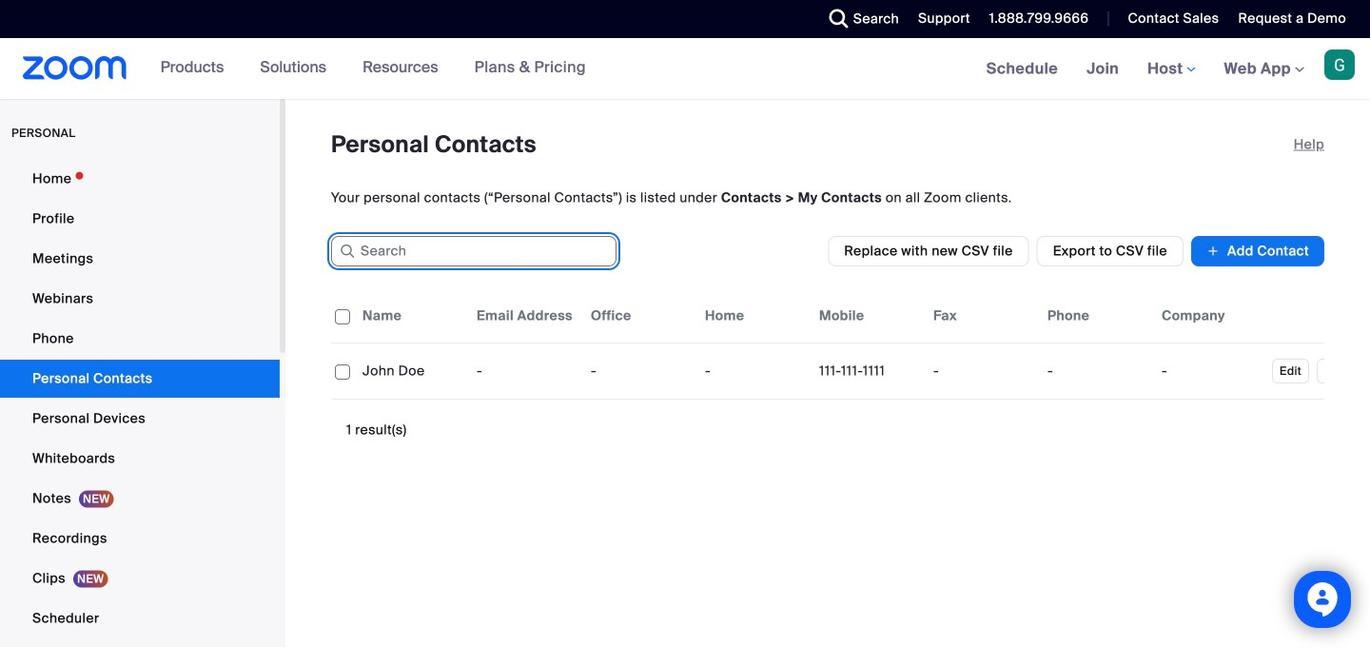 Task type: describe. For each thing, give the bounding box(es) containing it.
profile picture image
[[1325, 49, 1355, 80]]

2 cell from the left
[[1040, 352, 1154, 390]]

meetings navigation
[[972, 38, 1370, 100]]

personal menu menu
[[0, 160, 280, 647]]

product information navigation
[[146, 38, 600, 99]]



Task type: vqa. For each thing, say whether or not it's contained in the screenshot.
the 'right' icon at the bottom of the page
no



Task type: locate. For each thing, give the bounding box(es) containing it.
add image
[[1207, 242, 1220, 261]]

application
[[331, 289, 1370, 400]]

3 cell from the left
[[1154, 352, 1268, 390]]

cell
[[926, 352, 1040, 390], [1040, 352, 1154, 390], [1154, 352, 1268, 390]]

Search Contacts Input text field
[[331, 236, 617, 266]]

zoom logo image
[[23, 56, 127, 80]]

1 cell from the left
[[926, 352, 1040, 390]]

banner
[[0, 38, 1370, 100]]



